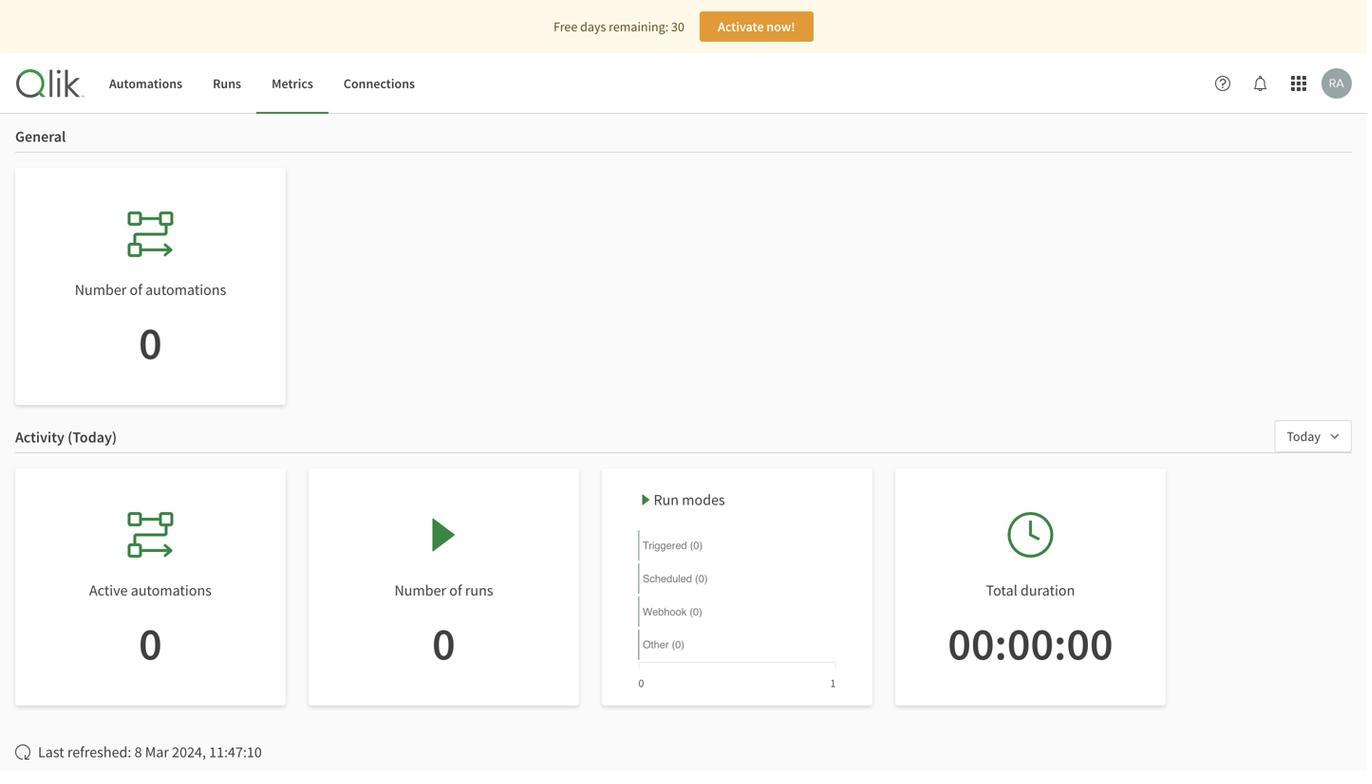 Task type: vqa. For each thing, say whether or not it's contained in the screenshot.
How associated with How do I define data associations?
no



Task type: describe. For each thing, give the bounding box(es) containing it.
activity (today)
[[15, 428, 117, 447]]

of for automations
[[130, 280, 142, 299]]

ruby anderson image
[[1322, 68, 1352, 99]]

free days remaining: 30
[[554, 18, 685, 35]]

general
[[15, 127, 66, 146]]

0 vertical spatial automations
[[145, 280, 226, 299]]

runs
[[213, 75, 241, 92]]

remaining:
[[609, 18, 669, 35]]

automations
[[109, 75, 182, 92]]

active automations
[[89, 581, 212, 600]]

2024,
[[172, 743, 206, 762]]

activate now! link
[[700, 11, 814, 42]]

metrics
[[272, 75, 313, 92]]

duration
[[1021, 581, 1075, 600]]

active
[[89, 581, 128, 600]]

(today)
[[68, 428, 117, 447]]

number of runs
[[394, 581, 493, 600]]

total
[[986, 581, 1018, 600]]

of for runs
[[449, 581, 462, 600]]



Task type: locate. For each thing, give the bounding box(es) containing it.
last
[[38, 743, 64, 762]]

number of automations
[[75, 280, 226, 299]]

connections
[[344, 75, 415, 92]]

tab list
[[94, 53, 430, 114]]

activity
[[15, 428, 65, 447]]

refreshed:
[[67, 743, 131, 762]]

connections button
[[328, 53, 430, 114]]

tab list containing automations
[[94, 53, 430, 114]]

activate
[[718, 18, 764, 35]]

0 vertical spatial number
[[75, 280, 127, 299]]

of
[[130, 280, 142, 299], [449, 581, 462, 600]]

modes
[[682, 491, 725, 510]]

run
[[654, 491, 679, 510]]

last refreshed: 8 mar 2024, 11:47:10
[[38, 743, 262, 762]]

free
[[554, 18, 578, 35]]

days
[[580, 18, 606, 35]]

now!
[[767, 18, 795, 35]]

11:47:10
[[209, 743, 262, 762]]

1 vertical spatial number
[[394, 581, 446, 600]]

number for number of automations
[[75, 280, 127, 299]]

runs
[[465, 581, 493, 600]]

1 vertical spatial automations
[[131, 581, 212, 600]]

1 horizontal spatial number
[[394, 581, 446, 600]]

automations
[[145, 280, 226, 299], [131, 581, 212, 600]]

mar
[[145, 743, 169, 762]]

total duration
[[986, 581, 1075, 600]]

number for number of runs
[[394, 581, 446, 600]]

8
[[134, 743, 142, 762]]

1 vertical spatial of
[[449, 581, 462, 600]]

metrics button
[[256, 53, 328, 114]]

today button
[[1275, 421, 1352, 453]]

number
[[75, 280, 127, 299], [394, 581, 446, 600]]

today
[[1287, 428, 1321, 445]]

30
[[671, 18, 685, 35]]

automations button
[[94, 53, 198, 114]]

0 horizontal spatial number
[[75, 280, 127, 299]]

0 vertical spatial of
[[130, 280, 142, 299]]

1 horizontal spatial of
[[449, 581, 462, 600]]

run modes
[[654, 491, 725, 510]]

activate now!
[[718, 18, 795, 35]]

0 horizontal spatial of
[[130, 280, 142, 299]]

runs button
[[198, 53, 256, 114]]



